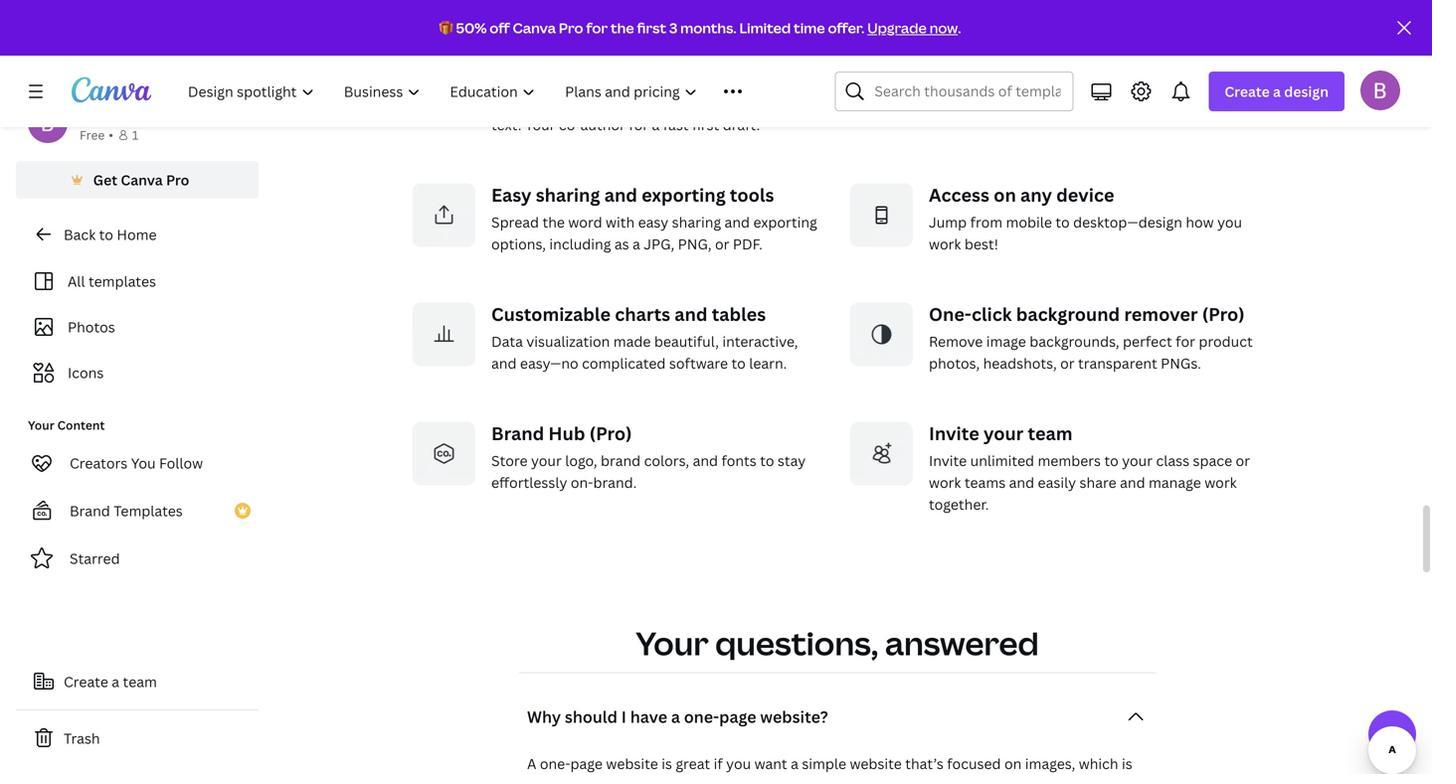 Task type: vqa. For each thing, say whether or not it's contained in the screenshot.
the bottommost 'Magic'
yes



Task type: locate. For each thing, give the bounding box(es) containing it.
backgrounds,
[[1030, 332, 1120, 351]]

1
[[132, 127, 139, 143]]

why should i have a one-page website? button
[[519, 698, 1156, 738]]

1 vertical spatial or
[[1061, 354, 1075, 373]]

beautiful,
[[654, 332, 719, 351]]

best!
[[965, 235, 999, 254]]

from
[[1126, 72, 1158, 90], [971, 213, 1003, 232]]

create up writer
[[491, 50, 536, 69]]

2 vertical spatial or
[[1236, 452, 1251, 470]]

1 vertical spatial exporting
[[754, 213, 818, 232]]

brand inside brand hub (pro) store your logo, brand colors, and fonts to stay effortlessly on-brand.
[[491, 422, 544, 446]]

1 vertical spatial with
[[606, 213, 635, 232]]

anywhere.
[[1161, 72, 1230, 90]]

brand
[[601, 452, 641, 470]]

a right have
[[671, 707, 680, 728]]

2 website from the left
[[850, 755, 902, 774]]

team up the members
[[1028, 422, 1073, 446]]

1 vertical spatial write
[[764, 50, 800, 69]]

2 vertical spatial on
[[1005, 755, 1022, 774]]

the left word
[[543, 213, 565, 232]]

on left any
[[994, 183, 1017, 207]]

canva right "off"
[[513, 18, 556, 37]]

brand for hub
[[491, 422, 544, 446]]

follow
[[159, 454, 203, 473]]

1 horizontal spatial one-
[[684, 707, 719, 728]]

write
[[548, 20, 595, 44], [764, 50, 800, 69]]

or inside invite your team invite unlimited members to your class space or work teams and easily share and manage work together.
[[1236, 452, 1251, 470]]

1 horizontal spatial you
[[1218, 213, 1243, 232]]

options,
[[491, 235, 546, 254]]

1 vertical spatial on
[[994, 183, 1017, 207]]

one- right a on the left bottom of page
[[540, 755, 571, 774]]

1 horizontal spatial your
[[525, 115, 556, 134]]

0 horizontal spatial is
[[662, 755, 672, 774]]

team for your
[[1028, 422, 1073, 446]]

1 is from the left
[[662, 755, 672, 774]]

to left stay on the bottom
[[760, 452, 774, 470]]

team for a
[[123, 673, 157, 692]]

brand hub (pro) image
[[412, 422, 476, 486]]

time right "." at the right of page
[[974, 20, 1014, 44]]

1 horizontal spatial exporting
[[754, 213, 818, 232]]

0 vertical spatial your
[[525, 115, 556, 134]]

templates
[[114, 502, 183, 521]]

0 vertical spatial invite
[[929, 422, 980, 446]]

all
[[68, 272, 85, 291]]

create a team
[[64, 673, 157, 692]]

team inside button
[[123, 673, 157, 692]]

write up quality
[[548, 20, 595, 44]]

2 horizontal spatial or
[[1236, 452, 1251, 470]]

work down jump
[[929, 235, 961, 254]]

including
[[550, 235, 611, 254]]

1 vertical spatial you
[[726, 755, 751, 774]]

or left pdf.
[[715, 235, 730, 254]]

your
[[984, 422, 1024, 446], [531, 452, 562, 470], [1122, 452, 1153, 470]]

customizable charts and tables image
[[412, 303, 476, 367]]

0 horizontal spatial or
[[715, 235, 730, 254]]

your inside brand hub (pro) store your logo, brand colors, and fonts to stay effortlessly on-brand.
[[531, 452, 562, 470]]

or right space
[[1236, 452, 1251, 470]]

0 horizontal spatial you
[[726, 755, 751, 774]]

1 horizontal spatial with
[[689, 50, 718, 69]]

1 vertical spatial pro
[[166, 171, 189, 190]]

access on any device jump from mobile to desktop—design how you work best!
[[929, 183, 1243, 254]]

page down should
[[571, 755, 603, 774]]

a right as
[[633, 235, 641, 254]]

0 horizontal spatial with
[[606, 213, 635, 232]]

your up effortlessly
[[531, 452, 562, 470]]

sharing up png,
[[672, 213, 721, 232]]

a left fast
[[652, 115, 660, 134]]

work inside the access on any device jump from mobile to desktop—design how you work best!
[[929, 235, 961, 254]]

0 vertical spatial you
[[1218, 213, 1243, 232]]

team inside invite your team invite unlimited members to your class space or work teams and easily share and manage work together.
[[1028, 422, 1073, 446]]

0 vertical spatial pro
[[559, 18, 584, 37]]

brand up starred
[[70, 502, 110, 521]]

0 vertical spatial magic
[[491, 20, 543, 44]]

brand templates link
[[16, 491, 259, 531]]

pro up the back to home link
[[166, 171, 189, 190]]

exporting down tools at the top
[[754, 213, 818, 232]]

work for access
[[929, 235, 961, 254]]

0 horizontal spatial from
[[971, 213, 1003, 232]]

write up openai.
[[764, 50, 800, 69]]

for up content
[[586, 18, 608, 37]]

an
[[807, 50, 823, 69]]

0 horizontal spatial pro
[[166, 171, 189, 190]]

one-
[[684, 707, 719, 728], [540, 755, 571, 774]]

0 horizontal spatial page
[[571, 755, 603, 774]]

brand up store on the bottom
[[491, 422, 544, 446]]

0 vertical spatial brand
[[491, 422, 544, 446]]

canva
[[513, 18, 556, 37], [121, 171, 163, 190]]

0 horizontal spatial create
[[64, 673, 108, 692]]

and down "data"
[[491, 354, 517, 373]]

create,
[[929, 50, 977, 69]]

the
[[611, 18, 634, 37], [1204, 50, 1227, 69], [1024, 72, 1046, 90], [543, 213, 565, 232]]

text.
[[491, 115, 522, 134]]

with up as
[[606, 213, 635, 232]]

trash link
[[16, 719, 259, 759]]

simple
[[802, 755, 847, 774]]

and up draft.
[[736, 93, 761, 112]]

exporting up easy
[[642, 183, 726, 207]]

a inside , an ai writer & text generator powered by openai. easily generate, summarize, expand, and re-write text. your co-author for a fast first draft.
[[652, 115, 660, 134]]

first inside , an ai writer & text generator powered by openai. easily generate, summarize, expand, and re-write text. your co-author for a fast first draft.
[[692, 115, 720, 134]]

1 horizontal spatial pro
[[559, 18, 584, 37]]

sharing up word
[[536, 183, 600, 207]]

0 vertical spatial team
[[1028, 422, 1073, 446]]

the right at
[[1024, 72, 1046, 90]]

1 vertical spatial for
[[629, 115, 649, 134]]

answered
[[885, 622, 1039, 665]]

website down i
[[606, 755, 658, 774]]

one-
[[929, 302, 972, 327]]

is right which
[[1122, 755, 1133, 774]]

1 horizontal spatial brand
[[491, 422, 544, 446]]

canva inside get canva pro button
[[121, 171, 163, 190]]

2 horizontal spatial your
[[1122, 452, 1153, 470]]

and left fonts
[[693, 452, 718, 470]]

tables
[[712, 302, 766, 327]]

a inside button
[[112, 673, 119, 692]]

0 vertical spatial on
[[1184, 50, 1201, 69]]

your
[[525, 115, 556, 134], [28, 417, 54, 434], [636, 622, 709, 665]]

0 vertical spatial from
[[1126, 72, 1158, 90]]

1 horizontal spatial from
[[1126, 72, 1158, 90]]

0 horizontal spatial exporting
[[642, 183, 726, 207]]

1 vertical spatial brand
[[70, 502, 110, 521]]

or inside one-click background remover (pro) remove image backgrounds, perfect for product photos, headshots, or transparent pngs.
[[1061, 354, 1075, 373]]

(pro) up brand
[[590, 422, 632, 446]]

have
[[630, 707, 668, 728]]

1 horizontal spatial page
[[719, 707, 757, 728]]

invite
[[929, 422, 980, 446], [929, 452, 967, 470]]

to right mobile
[[1056, 213, 1070, 232]]

0 vertical spatial page
[[719, 707, 757, 728]]

design
[[1285, 82, 1329, 101]]

creators you follow
[[70, 454, 203, 473]]

and left get
[[1064, 50, 1090, 69]]

2 horizontal spatial for
[[1176, 332, 1196, 351]]

to
[[1056, 213, 1070, 232], [99, 225, 113, 244], [732, 354, 746, 373], [760, 452, 774, 470], [1105, 452, 1119, 470]]

with
[[689, 50, 718, 69], [606, 213, 635, 232]]

magic
[[491, 20, 543, 44], [721, 50, 761, 69]]

1 vertical spatial (pro)
[[590, 422, 632, 446]]

a left design
[[1273, 82, 1281, 101]]

create a team button
[[16, 663, 259, 702]]

mobile
[[1006, 213, 1052, 232]]

2 is from the left
[[1122, 755, 1133, 774]]

to inside the access on any device jump from mobile to desktop—design how you work best!
[[1056, 213, 1070, 232]]

for inside , an ai writer & text generator powered by openai. easily generate, summarize, expand, and re-write text. your co-author for a fast first draft.
[[629, 115, 649, 134]]

0 horizontal spatial your
[[28, 417, 54, 434]]

your up why should i have a one-page website?
[[636, 622, 709, 665]]

or down backgrounds,
[[1061, 354, 1075, 373]]

0 vertical spatial one-
[[684, 707, 719, 728]]

1 horizontal spatial or
[[1061, 354, 1075, 373]]

1 horizontal spatial canva
[[513, 18, 556, 37]]

0 horizontal spatial for
[[586, 18, 608, 37]]

0 vertical spatial canva
[[513, 18, 556, 37]]

0 vertical spatial write
[[548, 20, 595, 44]]

0 vertical spatial (pro)
[[1203, 302, 1245, 327]]

1 vertical spatial from
[[971, 213, 1003, 232]]

0 horizontal spatial first
[[637, 18, 667, 37]]

to inside brand hub (pro) store your logo, brand colors, and fonts to stay effortlessly on-brand.
[[760, 452, 774, 470]]

from up best!
[[971, 213, 1003, 232]]

easy
[[638, 213, 669, 232]]

everyone
[[1118, 50, 1180, 69]]

all templates link
[[28, 263, 247, 300]]

1 vertical spatial invite
[[929, 452, 967, 470]]

2 horizontal spatial your
[[636, 622, 709, 665]]

0 horizontal spatial brand
[[70, 502, 110, 521]]

0 horizontal spatial sharing
[[536, 183, 600, 207]]

from down everyone
[[1126, 72, 1158, 90]]

access on any device image
[[850, 183, 913, 247]]

2 invite from the top
[[929, 452, 967, 470]]

1 vertical spatial first
[[692, 115, 720, 134]]

your for your content
[[28, 417, 54, 434]]

1 vertical spatial one-
[[540, 755, 571, 774]]

to left learn.
[[732, 354, 746, 373]]

create up trash
[[64, 673, 108, 692]]

fonts
[[722, 452, 757, 470]]

and right share
[[1120, 473, 1146, 492]]

on inside the access on any device jump from mobile to desktop—design how you work best!
[[994, 183, 1017, 207]]

create for create a design
[[1225, 82, 1270, 101]]

generator
[[594, 72, 660, 90]]

1 horizontal spatial (pro)
[[1203, 302, 1245, 327]]

1 horizontal spatial first
[[692, 115, 720, 134]]

team up trash link
[[123, 673, 157, 692]]

1 horizontal spatial same
[[1050, 72, 1085, 90]]

0 vertical spatial first
[[637, 18, 667, 37]]

1 horizontal spatial is
[[1122, 755, 1133, 774]]

1 vertical spatial page
[[571, 755, 603, 774]]

customizable charts and tables data visualization made beautiful, interactive, and easy—no complicated software to learn.
[[491, 302, 798, 373]]

charts
[[615, 302, 671, 327]]

0 vertical spatial with
[[689, 50, 718, 69]]

1 vertical spatial your
[[28, 417, 54, 434]]

for down summarize,
[[629, 115, 649, 134]]

a up trash link
[[112, 673, 119, 692]]

page up if
[[719, 707, 757, 728]]

1 horizontal spatial time
[[974, 20, 1014, 44]]

your up the unlimited
[[984, 422, 1024, 446]]

on up 'anywhere.'
[[1184, 50, 1201, 69]]

on-
[[571, 473, 593, 492]]

time,
[[1089, 72, 1122, 90]]

canva right get
[[121, 171, 163, 190]]

0 vertical spatial sharing
[[536, 183, 600, 207]]

on left images,
[[1005, 755, 1022, 774]]

None search field
[[835, 72, 1074, 111]]

pro up quality
[[559, 18, 584, 37]]

time inside real-time collaboration create, collaborate, and get everyone on the same page, at the same time, from anywhere.
[[974, 20, 1014, 44]]

create inside dropdown button
[[1225, 82, 1270, 101]]

headshots,
[[983, 354, 1057, 373]]

class
[[1157, 452, 1190, 470]]

0 vertical spatial create
[[491, 50, 536, 69]]

exporting
[[642, 183, 726, 207], [754, 213, 818, 232]]

manage
[[1149, 473, 1202, 492]]

1 horizontal spatial magic
[[721, 50, 761, 69]]

create for create quality content faster with magic write
[[491, 50, 536, 69]]

invite up teams
[[929, 452, 967, 470]]

remove
[[929, 332, 983, 351]]

first down expand, on the top
[[692, 115, 720, 134]]

magic right 50%
[[491, 20, 543, 44]]

magic up by
[[721, 50, 761, 69]]

the up 'anywhere.'
[[1204, 50, 1227, 69]]

a inside dropdown button
[[1273, 82, 1281, 101]]

pro
[[559, 18, 584, 37], [166, 171, 189, 190]]

bob builder image
[[1361, 70, 1401, 110]]

real-time collaboration image
[[850, 20, 913, 84]]

2 vertical spatial your
[[636, 622, 709, 665]]

on inside a one-page website is great if you want a simple website that's focused on images, which is
[[1005, 755, 1022, 774]]

work up together.
[[929, 473, 961, 492]]

1 horizontal spatial create
[[491, 50, 536, 69]]

a inside a one-page website is great if you want a simple website that's focused on images, which is
[[791, 755, 799, 774]]

first left 3
[[637, 18, 667, 37]]

0 vertical spatial or
[[715, 235, 730, 254]]

remover
[[1125, 302, 1198, 327]]

images,
[[1025, 755, 1076, 774]]

3
[[669, 18, 678, 37]]

offer.
[[828, 18, 865, 37]]

stay
[[778, 452, 806, 470]]

you right if
[[726, 755, 751, 774]]

share
[[1080, 473, 1117, 492]]

0 horizontal spatial canva
[[121, 171, 163, 190]]

0 horizontal spatial your
[[531, 452, 562, 470]]

2 horizontal spatial create
[[1225, 82, 1270, 101]]

your left content
[[28, 417, 54, 434]]

1 vertical spatial team
[[123, 673, 157, 692]]

you right how
[[1218, 213, 1243, 232]]

1 horizontal spatial team
[[1028, 422, 1073, 446]]

0 horizontal spatial time
[[794, 18, 825, 37]]

you
[[1218, 213, 1243, 232], [726, 755, 751, 774]]

0 horizontal spatial team
[[123, 673, 157, 692]]

your left class
[[1122, 452, 1153, 470]]

all templates
[[68, 272, 156, 291]]

logo,
[[565, 452, 597, 470]]

time up an
[[794, 18, 825, 37]]

1 vertical spatial magic
[[721, 50, 761, 69]]

0 horizontal spatial website
[[606, 755, 658, 774]]

0 horizontal spatial (pro)
[[590, 422, 632, 446]]

photos,
[[929, 354, 980, 373]]

create inside button
[[64, 673, 108, 692]]

to up share
[[1105, 452, 1119, 470]]

(pro) inside brand hub (pro) store your logo, brand colors, and fonts to stay effortlessly on-brand.
[[590, 422, 632, 446]]

first
[[637, 18, 667, 37], [692, 115, 720, 134]]

easy sharing and exporting tools image
[[412, 183, 476, 247]]

1 vertical spatial canva
[[121, 171, 163, 190]]

1 vertical spatial create
[[1225, 82, 1270, 101]]

with up powered
[[689, 50, 718, 69]]

work
[[929, 235, 961, 254], [929, 473, 961, 492], [1205, 473, 1237, 492]]

photos link
[[28, 308, 247, 346]]

page inside a one-page website is great if you want a simple website that's focused on images, which is
[[571, 755, 603, 774]]

(pro) inside one-click background remover (pro) remove image backgrounds, perfect for product photos, headshots, or transparent pngs.
[[1203, 302, 1245, 327]]

on inside real-time collaboration create, collaborate, and get everyone on the same page, at the same time, from anywhere.
[[1184, 50, 1201, 69]]

a right want
[[791, 755, 799, 774]]

for up pngs.
[[1176, 332, 1196, 351]]

top level navigation element
[[175, 72, 787, 111], [175, 72, 787, 111]]

0 horizontal spatial same
[[929, 72, 965, 90]]

1 horizontal spatial website
[[850, 755, 902, 774]]

2 vertical spatial create
[[64, 673, 108, 692]]

0 horizontal spatial one-
[[540, 755, 571, 774]]

2 vertical spatial for
[[1176, 332, 1196, 351]]

Search search field
[[875, 73, 1061, 110]]

1 horizontal spatial for
[[629, 115, 649, 134]]

website left that's
[[850, 755, 902, 774]]

content
[[57, 417, 105, 434]]

same left "time,"
[[1050, 72, 1085, 90]]

effortlessly
[[491, 473, 567, 492]]

same down create,
[[929, 72, 965, 90]]

(pro) up product
[[1203, 302, 1245, 327]]

same
[[929, 72, 965, 90], [1050, 72, 1085, 90]]

author
[[581, 115, 626, 134]]

invite up the unlimited
[[929, 422, 980, 446]]

or
[[715, 235, 730, 254], [1061, 354, 1075, 373], [1236, 452, 1251, 470]]

openai.
[[745, 72, 799, 90]]

one- up the great
[[684, 707, 719, 728]]

back to home link
[[16, 215, 259, 255]]

to inside invite your team invite unlimited members to your class space or work teams and easily share and manage work together.
[[1105, 452, 1119, 470]]

is left the great
[[662, 755, 672, 774]]

create left design
[[1225, 82, 1270, 101]]

your left co-
[[525, 115, 556, 134]]

1 vertical spatial sharing
[[672, 213, 721, 232]]

1 horizontal spatial sharing
[[672, 213, 721, 232]]



Task type: describe. For each thing, give the bounding box(es) containing it.
•
[[109, 127, 113, 143]]

collaborate,
[[981, 50, 1061, 69]]

text
[[564, 72, 591, 90]]

1 horizontal spatial your
[[984, 422, 1024, 446]]

invite your team image
[[850, 422, 913, 486]]

1 website from the left
[[606, 755, 658, 774]]

get
[[1093, 50, 1114, 69]]

that's
[[906, 755, 944, 774]]

page inside dropdown button
[[719, 707, 757, 728]]

customizable
[[491, 302, 611, 327]]

templates
[[88, 272, 156, 291]]

device
[[1057, 183, 1115, 207]]

or inside easy sharing and exporting tools spread the word with easy sharing and exporting options, including as a jpg, png, or pdf.
[[715, 235, 730, 254]]

by
[[725, 72, 742, 90]]

members
[[1038, 452, 1101, 470]]

as
[[615, 235, 629, 254]]

for inside one-click background remover (pro) remove image backgrounds, perfect for product photos, headshots, or transparent pngs.
[[1176, 332, 1196, 351]]

any
[[1021, 183, 1052, 207]]

and inside brand hub (pro) store your logo, brand colors, and fonts to stay effortlessly on-brand.
[[693, 452, 718, 470]]

, an ai writer & text generator powered by openai. easily generate, summarize, expand, and re-write text. your co-author for a fast first draft.
[[491, 50, 823, 134]]

&
[[552, 72, 561, 90]]

unlimited
[[971, 452, 1035, 470]]

you
[[131, 454, 156, 473]]

pro inside button
[[166, 171, 189, 190]]

jump
[[929, 213, 967, 232]]

should
[[565, 707, 618, 728]]

one- inside a one-page website is great if you want a simple website that's focused on images, which is
[[540, 755, 571, 774]]

brand.
[[593, 473, 637, 492]]

and inside , an ai writer & text generator powered by openai. easily generate, summarize, expand, and re-write text. your co-author for a fast first draft.
[[736, 93, 761, 112]]

back to home
[[64, 225, 157, 244]]

word
[[568, 213, 602, 232]]

free
[[80, 127, 105, 143]]

write
[[783, 93, 817, 112]]

,
[[800, 50, 803, 69]]

complicated
[[582, 354, 666, 373]]

magic write
[[491, 20, 595, 44]]

store
[[491, 452, 528, 470]]

a inside dropdown button
[[671, 707, 680, 728]]

perfect
[[1123, 332, 1173, 351]]

the inside easy sharing and exporting tools spread the word with easy sharing and exporting options, including as a jpg, png, or pdf.
[[543, 213, 565, 232]]

get
[[93, 171, 117, 190]]

create a design button
[[1209, 72, 1345, 111]]

questions,
[[715, 622, 879, 665]]

easily
[[1038, 473, 1077, 492]]

create for create a team
[[64, 673, 108, 692]]

1 invite from the top
[[929, 422, 980, 446]]

easy—no
[[520, 354, 579, 373]]

i
[[622, 707, 627, 728]]

0 horizontal spatial write
[[548, 20, 595, 44]]

real-
[[929, 20, 974, 44]]

focused
[[947, 755, 1001, 774]]

from inside the access on any device jump from mobile to desktop—design how you work best!
[[971, 213, 1003, 232]]

transparent
[[1078, 354, 1158, 373]]

to right back
[[99, 225, 113, 244]]

visualization
[[527, 332, 610, 351]]

background
[[1016, 302, 1120, 327]]

which
[[1079, 755, 1119, 774]]

starred link
[[16, 539, 259, 579]]

real-time collaboration create, collaborate, and get everyone on the same page, at the same time, from anywhere.
[[929, 20, 1230, 90]]

work for invite
[[929, 473, 961, 492]]

website?
[[760, 707, 828, 728]]

learn.
[[749, 354, 787, 373]]

1 horizontal spatial write
[[764, 50, 800, 69]]

easy sharing and exporting tools spread the word with easy sharing and exporting options, including as a jpg, png, or pdf.
[[491, 183, 818, 254]]

.
[[958, 18, 961, 37]]

to inside customizable charts and tables data visualization made beautiful, interactive, and easy—no complicated software to learn.
[[732, 354, 746, 373]]

one- inside dropdown button
[[684, 707, 719, 728]]

2 same from the left
[[1050, 72, 1085, 90]]

a inside easy sharing and exporting tools spread the word with easy sharing and exporting options, including as a jpg, png, or pdf.
[[633, 235, 641, 254]]

and inside real-time collaboration create, collaborate, and get everyone on the same page, at the same time, from anywhere.
[[1064, 50, 1090, 69]]

ai
[[491, 72, 505, 90]]

1 same from the left
[[929, 72, 965, 90]]

if
[[714, 755, 723, 774]]

quality
[[540, 50, 586, 69]]

0 horizontal spatial magic
[[491, 20, 543, 44]]

with inside easy sharing and exporting tools spread the word with easy sharing and exporting options, including as a jpg, png, or pdf.
[[606, 213, 635, 232]]

collaboration
[[1018, 20, 1136, 44]]

teams
[[965, 473, 1006, 492]]

colors,
[[644, 452, 690, 470]]

🎁
[[439, 18, 453, 37]]

summarize,
[[600, 93, 676, 112]]

the up content
[[611, 18, 634, 37]]

work down space
[[1205, 473, 1237, 492]]

your inside , an ai writer & text generator powered by openai. easily generate, summarize, expand, and re-write text. your co-author for a fast first draft.
[[525, 115, 556, 134]]

one-click background remover (pro) image
[[850, 303, 913, 367]]

png,
[[678, 235, 712, 254]]

0 vertical spatial exporting
[[642, 183, 726, 207]]

made
[[614, 332, 651, 351]]

back
[[64, 225, 96, 244]]

hub
[[549, 422, 585, 446]]

create a design
[[1225, 82, 1329, 101]]

invite your team invite unlimited members to your class space or work teams and easily share and manage work together.
[[929, 422, 1251, 514]]

create quality content faster with magic write
[[491, 50, 800, 69]]

and up as
[[605, 183, 638, 207]]

photos
[[68, 318, 115, 337]]

brand for templates
[[70, 502, 110, 521]]

pdf.
[[733, 235, 763, 254]]

trash
[[64, 730, 100, 749]]

limited
[[740, 18, 791, 37]]

your for your questions, answered
[[636, 622, 709, 665]]

from inside real-time collaboration create, collaborate, and get everyone on the same page, at the same time, from anywhere.
[[1126, 72, 1158, 90]]

you inside the access on any device jump from mobile to desktop—design how you work best!
[[1218, 213, 1243, 232]]

icons
[[68, 364, 104, 383]]

writer
[[508, 72, 548, 90]]

why should i have a one-page website?
[[527, 707, 828, 728]]

a
[[527, 755, 537, 774]]

access
[[929, 183, 990, 207]]

home
[[117, 225, 157, 244]]

now
[[930, 18, 958, 37]]

off
[[490, 18, 510, 37]]

expand,
[[679, 93, 732, 112]]

brand hub (pro) store your logo, brand colors, and fonts to stay effortlessly on-brand.
[[491, 422, 806, 492]]

upgrade
[[868, 18, 927, 37]]

you inside a one-page website is great if you want a simple website that's focused on images, which is
[[726, 755, 751, 774]]

0 vertical spatial for
[[586, 18, 608, 37]]

and up beautiful,
[[675, 302, 708, 327]]

and down the unlimited
[[1009, 473, 1035, 492]]

easy
[[491, 183, 532, 207]]

want
[[755, 755, 788, 774]]

one-click background remover (pro) remove image backgrounds, perfect for product photos, headshots, or transparent pngs.
[[929, 302, 1253, 373]]

tools
[[730, 183, 774, 207]]

magic write image
[[412, 20, 476, 84]]

and up pdf.
[[725, 213, 750, 232]]



